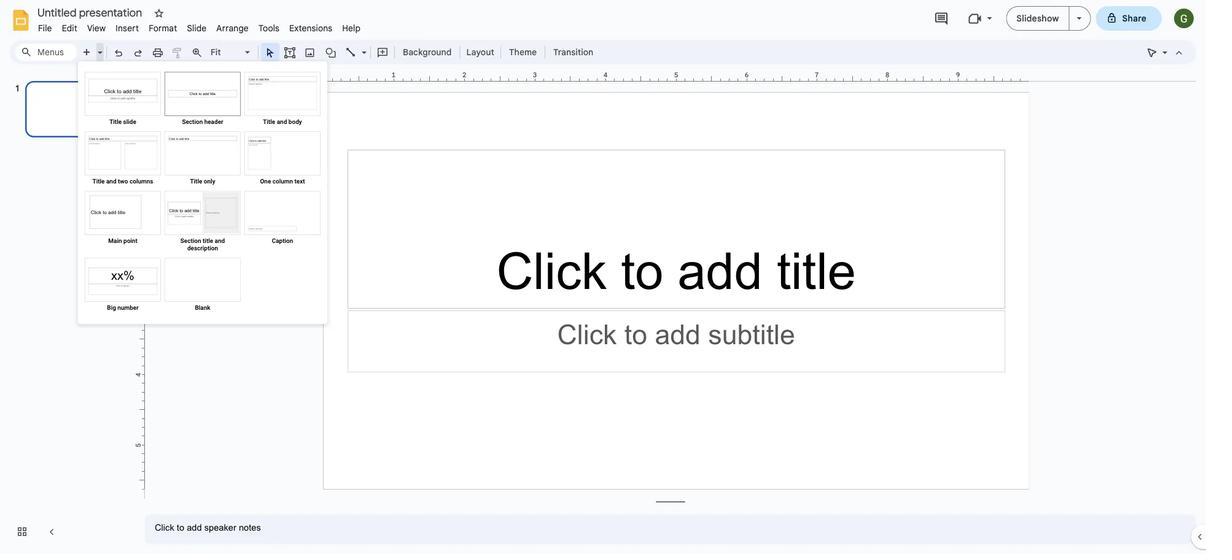 Task type: describe. For each thing, give the bounding box(es) containing it.
format
[[149, 23, 177, 33]]

insert menu item
[[111, 21, 144, 35]]

big
[[107, 304, 116, 311]]

main toolbar
[[76, 43, 600, 62]]

slideshow
[[1017, 13, 1059, 24]]

title for title slide
[[109, 118, 122, 125]]

navigation inside application
[[0, 69, 135, 555]]

arrange
[[216, 23, 249, 33]]

slide
[[187, 23, 207, 33]]

section for section header
[[182, 118, 203, 125]]

layout button
[[463, 43, 498, 61]]

caption
[[272, 237, 293, 244]]

title slide
[[109, 118, 136, 125]]

edit
[[62, 23, 77, 33]]

column
[[273, 177, 293, 185]]

arrange menu item
[[212, 21, 254, 35]]

number
[[118, 304, 139, 311]]

view menu item
[[82, 21, 111, 35]]

and inside section title and description
[[215, 237, 225, 244]]

header
[[204, 118, 223, 125]]

format menu item
[[144, 21, 182, 35]]

one column text
[[260, 177, 305, 185]]

application containing slideshow
[[0, 0, 1206, 555]]

point
[[123, 237, 137, 244]]

share
[[1122, 13, 1147, 24]]

background
[[403, 47, 452, 57]]

tools menu item
[[254, 21, 284, 35]]

help menu item
[[337, 21, 366, 35]]

big number
[[107, 304, 139, 311]]

description
[[187, 244, 218, 252]]

title for title and body
[[263, 118, 275, 125]]

start slideshow (⌘+enter) image
[[1077, 17, 1082, 20]]

and for two
[[106, 177, 116, 185]]

row containing big number
[[83, 256, 322, 316]]

live pointer settings image
[[1160, 44, 1168, 49]]

Rename text field
[[33, 5, 149, 20]]

title and body
[[263, 118, 302, 125]]

help
[[342, 23, 361, 33]]

file
[[38, 23, 52, 33]]

text
[[295, 177, 305, 185]]

transition button
[[548, 43, 599, 61]]

share button
[[1096, 6, 1162, 31]]

Menus field
[[15, 44, 77, 61]]

tools
[[259, 23, 280, 33]]



Task type: vqa. For each thing, say whether or not it's contained in the screenshot.
Theme button
yes



Task type: locate. For each thing, give the bounding box(es) containing it.
row
[[83, 70, 322, 130], [83, 130, 322, 189], [83, 189, 322, 256], [83, 256, 322, 316]]

theme
[[509, 47, 537, 57]]

row containing title and two columns
[[83, 130, 322, 189]]

slide menu item
[[182, 21, 212, 35]]

row down zoom text box
[[83, 70, 322, 130]]

extensions
[[289, 23, 332, 33]]

title left only at the left top of page
[[190, 177, 202, 185]]

select line image
[[359, 44, 367, 49]]

title
[[109, 118, 122, 125], [263, 118, 275, 125], [92, 177, 105, 185], [190, 177, 202, 185]]

1 vertical spatial section
[[180, 237, 201, 244]]

section for section title and description
[[180, 237, 201, 244]]

4 row from the top
[[83, 256, 322, 316]]

view
[[87, 23, 106, 33]]

columns
[[130, 177, 153, 185]]

transition
[[553, 47, 593, 57]]

row down the title only
[[83, 189, 322, 256]]

and left body
[[277, 118, 287, 125]]

menu bar inside the menu bar banner
[[33, 16, 366, 36]]

and left two
[[106, 177, 116, 185]]

row down description at left top
[[83, 256, 322, 316]]

insert image image
[[303, 44, 317, 61]]

row containing main point
[[83, 189, 322, 256]]

layout
[[466, 47, 494, 57]]

title left slide
[[109, 118, 122, 125]]

file menu item
[[33, 21, 57, 35]]

Zoom field
[[207, 44, 255, 62]]

title for title and two columns
[[92, 177, 105, 185]]

Zoom text field
[[209, 44, 243, 61]]

extensions menu item
[[284, 21, 337, 35]]

2 horizontal spatial and
[[277, 118, 287, 125]]

section left header
[[182, 118, 203, 125]]

background button
[[397, 43, 457, 61]]

blank
[[195, 304, 210, 311]]

main
[[108, 237, 122, 244]]

title for title only
[[190, 177, 202, 185]]

and right title
[[215, 237, 225, 244]]

menu bar
[[33, 16, 366, 36]]

main point
[[108, 237, 137, 244]]

section
[[182, 118, 203, 125], [180, 237, 201, 244]]

title and two columns
[[92, 177, 153, 185]]

2 vertical spatial and
[[215, 237, 225, 244]]

slideshow button
[[1006, 6, 1070, 31]]

1 horizontal spatial and
[[215, 237, 225, 244]]

one
[[260, 177, 271, 185]]

application
[[0, 0, 1206, 555]]

body
[[289, 118, 302, 125]]

0 vertical spatial section
[[182, 118, 203, 125]]

2 row from the top
[[83, 130, 322, 189]]

menu bar banner
[[0, 0, 1206, 555]]

3 row from the top
[[83, 189, 322, 256]]

two
[[118, 177, 128, 185]]

menu bar containing file
[[33, 16, 366, 36]]

mode and view toolbar
[[1142, 40, 1189, 64]]

title left two
[[92, 177, 105, 185]]

row down section header on the left top of the page
[[83, 130, 322, 189]]

1 row from the top
[[83, 70, 322, 130]]

theme button
[[504, 43, 542, 61]]

edit menu item
[[57, 21, 82, 35]]

navigation
[[0, 69, 135, 555]]

and for body
[[277, 118, 287, 125]]

insert
[[116, 23, 139, 33]]

only
[[204, 177, 215, 185]]

row containing title slide
[[83, 70, 322, 130]]

section header
[[182, 118, 223, 125]]

0 vertical spatial and
[[277, 118, 287, 125]]

shape image
[[324, 44, 338, 61]]

title
[[203, 237, 213, 244]]

title only
[[190, 177, 215, 185]]

section left title
[[180, 237, 201, 244]]

title left body
[[263, 118, 275, 125]]

slide
[[123, 118, 136, 125]]

section inside section title and description
[[180, 237, 201, 244]]

and
[[277, 118, 287, 125], [106, 177, 116, 185], [215, 237, 225, 244]]

Star checkbox
[[150, 5, 168, 22]]

section title and description
[[180, 237, 225, 252]]

0 horizontal spatial and
[[106, 177, 116, 185]]

1 vertical spatial and
[[106, 177, 116, 185]]



